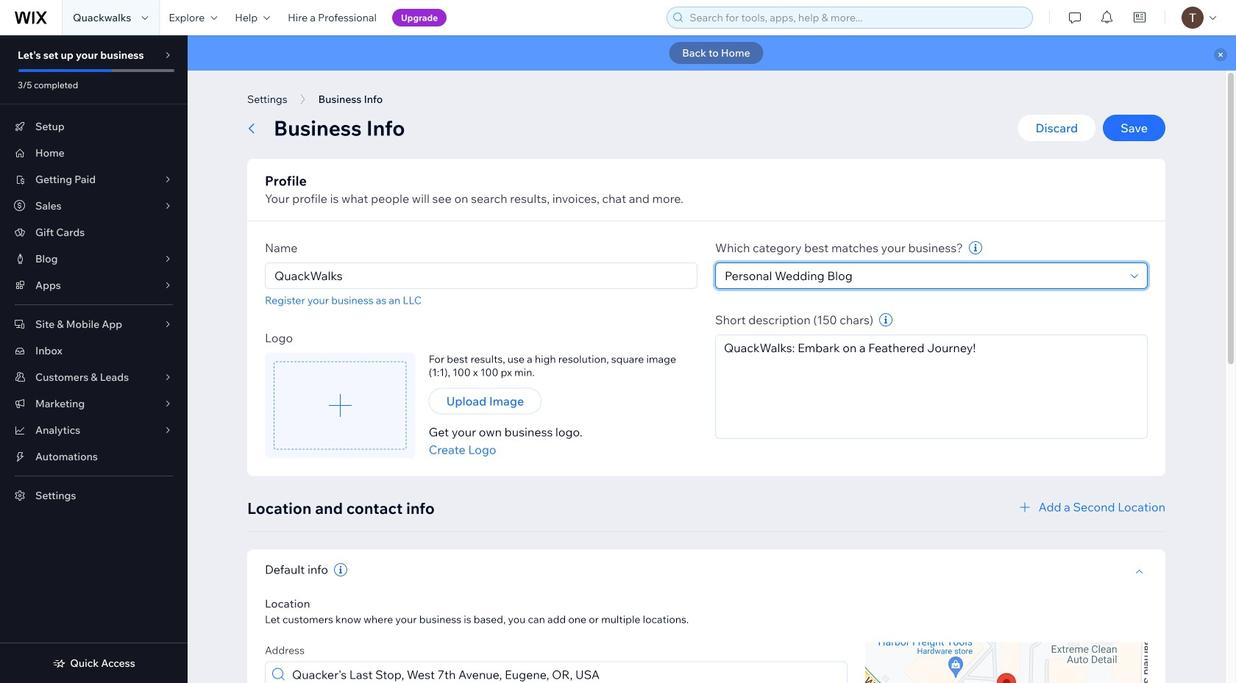 Task type: locate. For each thing, give the bounding box(es) containing it.
Describe your business here. What makes it great? Use short catchy text to tell people what you do or offer. text field
[[715, 335, 1148, 439]]

Type your business name (e.g., Amy's Shoes) field
[[270, 264, 693, 289]]

sidebar element
[[0, 35, 188, 684]]

Enter your business or website type field
[[721, 264, 1127, 289]]

alert
[[188, 35, 1237, 71]]

Search for tools, apps, help & more... field
[[685, 7, 1028, 28]]



Task type: describe. For each thing, give the bounding box(es) containing it.
map region
[[866, 643, 1148, 684]]

Search for your business address field
[[288, 663, 843, 684]]



Task type: vqa. For each thing, say whether or not it's contained in the screenshot.
Search for your business address field at bottom
yes



